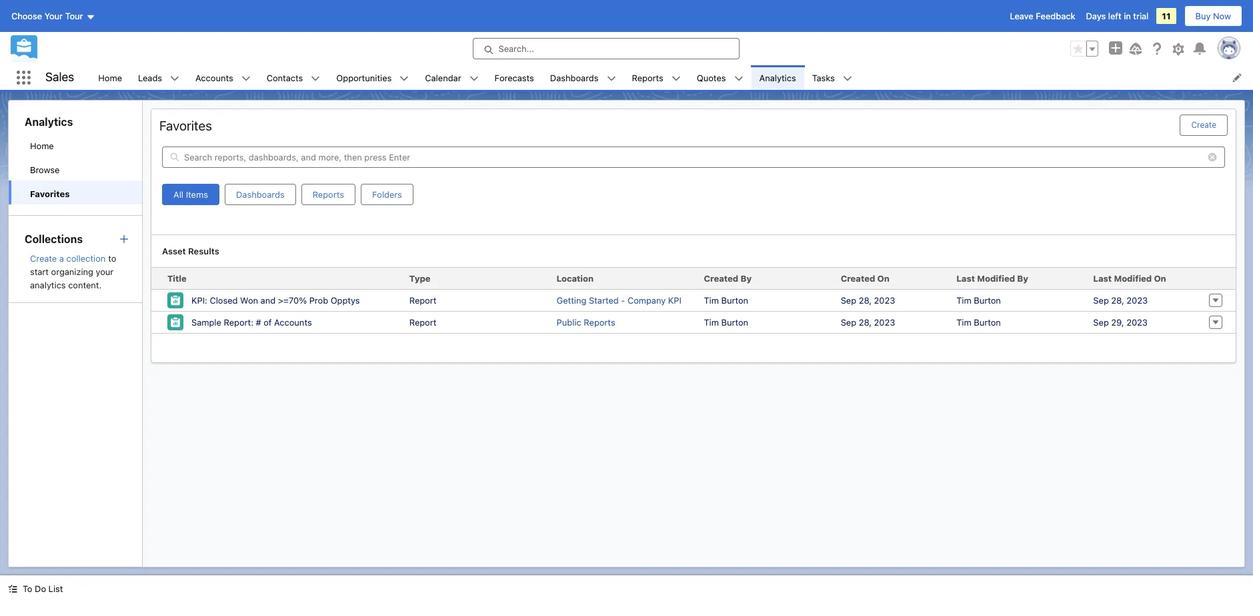 Task type: describe. For each thing, give the bounding box(es) containing it.
reports link
[[624, 65, 671, 90]]

leads
[[138, 72, 162, 83]]

home
[[98, 72, 122, 83]]

buy
[[1195, 11, 1211, 21]]

forecasts link
[[487, 65, 542, 90]]

accounts
[[195, 72, 233, 83]]

text default image for accounts
[[241, 74, 251, 83]]

tour
[[65, 11, 83, 21]]

leave feedback
[[1010, 11, 1075, 21]]

quotes list item
[[689, 65, 751, 90]]

in
[[1124, 11, 1131, 21]]

text default image inside to do list button
[[8, 585, 17, 594]]

contacts link
[[259, 65, 311, 90]]

contacts
[[267, 72, 303, 83]]

trial
[[1133, 11, 1149, 21]]

to do list
[[23, 584, 63, 595]]

home link
[[90, 65, 130, 90]]

list containing home
[[90, 65, 1253, 90]]

now
[[1213, 11, 1231, 21]]

to do list button
[[0, 576, 71, 603]]

dashboards link
[[542, 65, 607, 90]]

tasks list item
[[804, 65, 860, 90]]

left
[[1108, 11, 1122, 21]]

choose your tour button
[[11, 5, 96, 27]]

buy now button
[[1184, 5, 1242, 27]]

text default image for leads
[[170, 74, 179, 83]]

accounts list item
[[187, 65, 259, 90]]

accounts link
[[187, 65, 241, 90]]

text default image for quotes
[[734, 74, 743, 83]]

text default image for tasks
[[843, 74, 852, 83]]

your
[[44, 11, 63, 21]]



Task type: locate. For each thing, give the bounding box(es) containing it.
11
[[1162, 11, 1171, 21]]

feedback
[[1036, 11, 1075, 21]]

text default image inside quotes list item
[[734, 74, 743, 83]]

text default image right tasks at the right top of page
[[843, 74, 852, 83]]

opportunities
[[336, 72, 392, 83]]

days
[[1086, 11, 1106, 21]]

text default image inside opportunities list item
[[400, 74, 409, 83]]

calendar link
[[417, 65, 469, 90]]

leave
[[1010, 11, 1034, 21]]

analytics
[[759, 72, 796, 83]]

text default image right accounts
[[241, 74, 251, 83]]

text default image inside dashboards list item
[[607, 74, 616, 83]]

text default image for calendar
[[469, 74, 479, 83]]

text default image inside calendar list item
[[469, 74, 479, 83]]

opportunities list item
[[328, 65, 417, 90]]

text default image inside accounts list item
[[241, 74, 251, 83]]

text default image for contacts
[[311, 74, 320, 83]]

forecasts
[[495, 72, 534, 83]]

search... button
[[473, 38, 739, 59]]

text default image inside contacts list item
[[311, 74, 320, 83]]

tasks link
[[804, 65, 843, 90]]

do
[[35, 584, 46, 595]]

contacts list item
[[259, 65, 328, 90]]

text default image right reports
[[671, 74, 681, 83]]

calendar list item
[[417, 65, 487, 90]]

list
[[48, 584, 63, 595]]

text default image right quotes
[[734, 74, 743, 83]]

text default image inside 'leads' list item
[[170, 74, 179, 83]]

text default image right calendar
[[469, 74, 479, 83]]

0 horizontal spatial text default image
[[400, 74, 409, 83]]

text default image inside reports list item
[[671, 74, 681, 83]]

1 horizontal spatial text default image
[[843, 74, 852, 83]]

analytics link
[[751, 65, 804, 90]]

text default image for opportunities
[[400, 74, 409, 83]]

text default image left to
[[8, 585, 17, 594]]

group
[[1070, 41, 1098, 57]]

tasks
[[812, 72, 835, 83]]

reports
[[632, 72, 663, 83]]

leave feedback link
[[1010, 11, 1075, 21]]

search...
[[499, 43, 534, 54]]

1 text default image from the left
[[400, 74, 409, 83]]

text default image
[[170, 74, 179, 83], [241, 74, 251, 83], [311, 74, 320, 83], [469, 74, 479, 83], [607, 74, 616, 83], [671, 74, 681, 83], [734, 74, 743, 83], [8, 585, 17, 594]]

dashboards list item
[[542, 65, 624, 90]]

choose
[[11, 11, 42, 21]]

text default image for dashboards
[[607, 74, 616, 83]]

buy now
[[1195, 11, 1231, 21]]

days left in trial
[[1086, 11, 1149, 21]]

list
[[90, 65, 1253, 90]]

text default image inside tasks list item
[[843, 74, 852, 83]]

text default image left calendar
[[400, 74, 409, 83]]

text default image right contacts
[[311, 74, 320, 83]]

choose your tour
[[11, 11, 83, 21]]

text default image
[[400, 74, 409, 83], [843, 74, 852, 83]]

quotes link
[[689, 65, 734, 90]]

leads link
[[130, 65, 170, 90]]

dashboards
[[550, 72, 599, 83]]

reports list item
[[624, 65, 689, 90]]

text default image for reports
[[671, 74, 681, 83]]

text default image down search... button
[[607, 74, 616, 83]]

sales
[[45, 70, 74, 84]]

leads list item
[[130, 65, 187, 90]]

quotes
[[697, 72, 726, 83]]

calendar
[[425, 72, 461, 83]]

to
[[23, 584, 32, 595]]

2 text default image from the left
[[843, 74, 852, 83]]

text default image right leads
[[170, 74, 179, 83]]

opportunities link
[[328, 65, 400, 90]]



Task type: vqa. For each thing, say whether or not it's contained in the screenshot.
Tasks at the right top
yes



